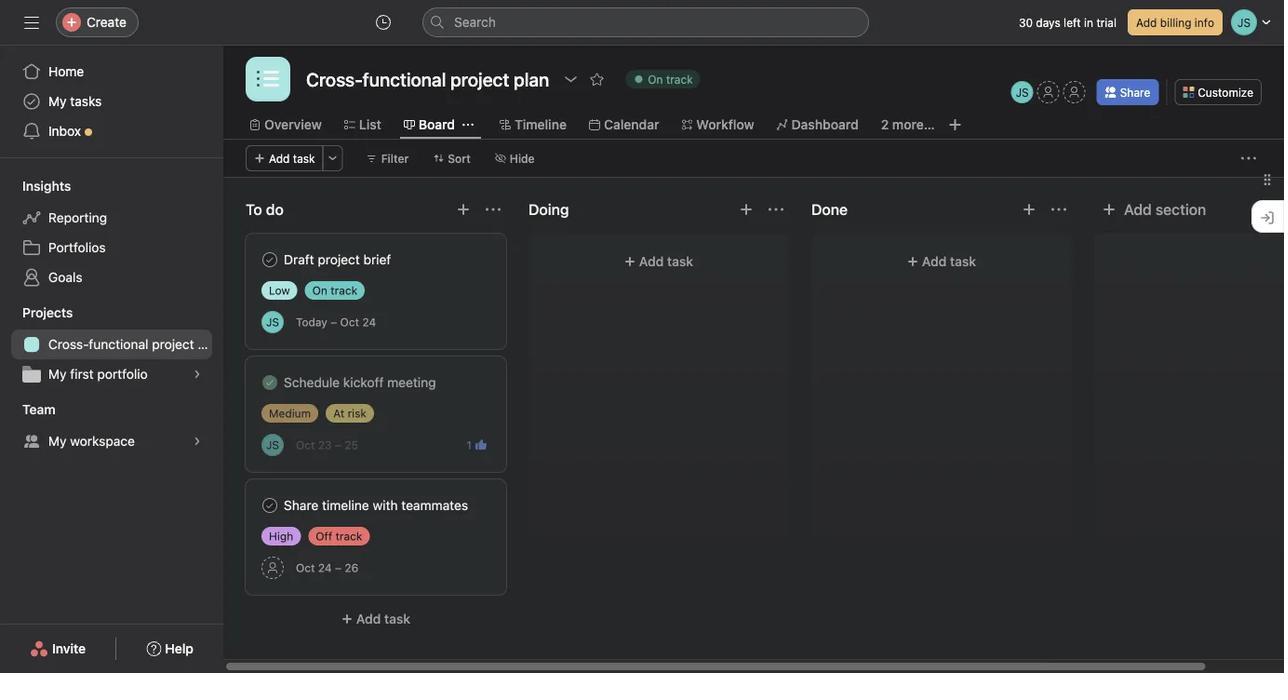 Task type: locate. For each thing, give the bounding box(es) containing it.
0 horizontal spatial on track
[[312, 284, 358, 297]]

2 vertical spatial oct
[[296, 561, 315, 574]]

sort button
[[425, 145, 479, 171]]

Completed checkbox
[[259, 249, 281, 271], [259, 494, 281, 517]]

project left plan
[[152, 337, 194, 352]]

–
[[331, 316, 337, 329], [335, 438, 342, 451], [335, 561, 342, 574]]

add task image for to do
[[456, 202, 471, 217]]

2 vertical spatial js
[[266, 438, 279, 451]]

risk
[[348, 407, 367, 420]]

add
[[1137, 16, 1157, 29], [269, 152, 290, 165], [1125, 201, 1152, 218], [639, 254, 664, 269], [922, 254, 947, 269], [356, 611, 381, 626]]

share down add billing info button
[[1120, 86, 1151, 99]]

1 vertical spatial on
[[312, 284, 328, 297]]

add to starred image
[[590, 72, 604, 87]]

completed image for share timeline with teammates
[[259, 494, 281, 517]]

1 completed image from the top
[[259, 371, 281, 394]]

search button
[[423, 7, 869, 37]]

my workspace
[[48, 433, 135, 449]]

help
[[165, 641, 194, 656]]

js
[[1016, 86, 1029, 99], [266, 316, 279, 329], [266, 438, 279, 451]]

0 vertical spatial track
[[666, 73, 693, 86]]

home link
[[11, 57, 212, 87]]

on track
[[648, 73, 693, 86], [312, 284, 358, 297]]

see details, my workspace image
[[192, 436, 203, 447]]

1 vertical spatial track
[[331, 284, 358, 297]]

oct 23 – 25
[[296, 438, 358, 451]]

1 completed checkbox from the top
[[259, 249, 281, 271]]

25
[[345, 438, 358, 451]]

invite
[[52, 641, 86, 656]]

js button down low
[[262, 311, 284, 333]]

functional
[[89, 337, 148, 352]]

inbox link
[[11, 116, 212, 146]]

0 horizontal spatial on
[[312, 284, 328, 297]]

2 vertical spatial track
[[336, 530, 362, 543]]

my for my workspace
[[48, 433, 67, 449]]

tasks
[[70, 94, 102, 109]]

share for share timeline with teammates
[[284, 498, 319, 513]]

0 horizontal spatial more actions image
[[327, 153, 338, 164]]

share timeline with teammates
[[284, 498, 468, 513]]

teams element
[[0, 393, 223, 460]]

goals
[[48, 269, 82, 285]]

0 horizontal spatial project
[[152, 337, 194, 352]]

teammates
[[402, 498, 468, 513]]

1 horizontal spatial on
[[648, 73, 663, 86]]

on up calendar
[[648, 73, 663, 86]]

completed checkbox for draft project brief
[[259, 249, 281, 271]]

oct left 26
[[296, 561, 315, 574]]

my down team
[[48, 433, 67, 449]]

plan
[[198, 337, 223, 352]]

2 vertical spatial js button
[[262, 434, 284, 456]]

on track up calendar
[[648, 73, 693, 86]]

1 more section actions image from the left
[[486, 202, 501, 217]]

timeline
[[322, 498, 369, 513]]

0 vertical spatial 24
[[362, 316, 376, 329]]

overview
[[264, 117, 322, 132]]

cross-
[[48, 337, 89, 352]]

add task image
[[456, 202, 471, 217], [1022, 202, 1037, 217]]

– left 26
[[335, 561, 342, 574]]

on up today
[[312, 284, 328, 297]]

at risk
[[333, 407, 367, 420]]

0 vertical spatial completed image
[[259, 371, 281, 394]]

add task button
[[246, 145, 324, 171], [540, 245, 778, 278], [823, 245, 1061, 278], [246, 602, 506, 636]]

0 vertical spatial my
[[48, 94, 67, 109]]

hide sidebar image
[[24, 15, 39, 30]]

on track down draft project brief on the top of page
[[312, 284, 358, 297]]

list image
[[257, 68, 279, 90]]

2 completed checkbox from the top
[[259, 494, 281, 517]]

create button
[[56, 7, 139, 37]]

share button
[[1097, 79, 1159, 105]]

2 more section actions image from the left
[[1052, 202, 1067, 217]]

inbox
[[48, 123, 81, 139]]

my inside teams element
[[48, 433, 67, 449]]

0 horizontal spatial add task image
[[456, 202, 471, 217]]

24 left 26
[[318, 561, 332, 574]]

more section actions image
[[769, 202, 784, 217]]

share inside button
[[1120, 86, 1151, 99]]

meeting
[[387, 375, 436, 390]]

0 vertical spatial completed checkbox
[[259, 249, 281, 271]]

brief
[[364, 252, 391, 267]]

1 vertical spatial on track
[[312, 284, 358, 297]]

None text field
[[302, 62, 554, 96]]

– right today
[[331, 316, 337, 329]]

oct left 23 on the bottom left of page
[[296, 438, 315, 451]]

list
[[359, 117, 381, 132]]

1 vertical spatial js button
[[262, 311, 284, 333]]

my for my tasks
[[48, 94, 67, 109]]

invite button
[[18, 632, 98, 666]]

more section actions image
[[486, 202, 501, 217], [1052, 202, 1067, 217]]

completed image
[[259, 249, 281, 271]]

1 vertical spatial share
[[284, 498, 319, 513]]

more actions image left "filter" dropdown button
[[327, 153, 338, 164]]

3 my from the top
[[48, 433, 67, 449]]

1 my from the top
[[48, 94, 67, 109]]

today – oct 24
[[296, 316, 376, 329]]

draft
[[284, 252, 314, 267]]

1 vertical spatial my
[[48, 366, 67, 382]]

add task image
[[739, 202, 754, 217]]

1 horizontal spatial on track
[[648, 73, 693, 86]]

share for share
[[1120, 86, 1151, 99]]

more actions image
[[1242, 151, 1257, 166], [327, 153, 338, 164]]

on
[[648, 73, 663, 86], [312, 284, 328, 297]]

js for draft project brief
[[266, 316, 279, 329]]

24
[[362, 316, 376, 329], [318, 561, 332, 574]]

completed image up high
[[259, 494, 281, 517]]

kickoff
[[343, 375, 384, 390]]

1 horizontal spatial 24
[[362, 316, 376, 329]]

track inside on track dropdown button
[[666, 73, 693, 86]]

completed checkbox left draft
[[259, 249, 281, 271]]

off
[[316, 530, 333, 543]]

1 horizontal spatial project
[[318, 252, 360, 267]]

calendar link
[[589, 114, 659, 135]]

2 vertical spatial –
[[335, 561, 342, 574]]

home
[[48, 64, 84, 79]]

0 vertical spatial on
[[648, 73, 663, 86]]

0 horizontal spatial more section actions image
[[486, 202, 501, 217]]

done
[[812, 201, 848, 218]]

history image
[[376, 15, 391, 30]]

0 vertical spatial share
[[1120, 86, 1151, 99]]

my
[[48, 94, 67, 109], [48, 366, 67, 382], [48, 433, 67, 449]]

23
[[318, 438, 332, 451]]

projects
[[22, 305, 73, 320]]

add task image for done
[[1022, 202, 1037, 217]]

– for timeline
[[335, 561, 342, 574]]

1 horizontal spatial more section actions image
[[1052, 202, 1067, 217]]

portfolio
[[97, 366, 148, 382]]

completed image up medium in the bottom of the page
[[259, 371, 281, 394]]

track right off
[[336, 530, 362, 543]]

completed image
[[259, 371, 281, 394], [259, 494, 281, 517]]

js down low
[[266, 316, 279, 329]]

track up workflow link in the right top of the page
[[666, 73, 693, 86]]

project inside 'link'
[[152, 337, 194, 352]]

js down 30
[[1016, 86, 1029, 99]]

2 add task image from the left
[[1022, 202, 1037, 217]]

track
[[666, 73, 693, 86], [331, 284, 358, 297], [336, 530, 362, 543]]

completed checkbox up high
[[259, 494, 281, 517]]

search list box
[[423, 7, 869, 37]]

1 horizontal spatial add task image
[[1022, 202, 1037, 217]]

today
[[296, 316, 327, 329]]

1 vertical spatial –
[[335, 438, 342, 451]]

1 vertical spatial 24
[[318, 561, 332, 574]]

my left first
[[48, 366, 67, 382]]

insights element
[[0, 169, 223, 296]]

my inside global element
[[48, 94, 67, 109]]

js button down 30
[[1012, 81, 1034, 103]]

task
[[293, 152, 315, 165], [667, 254, 694, 269], [950, 254, 977, 269], [384, 611, 411, 626]]

global element
[[0, 46, 223, 157]]

1 vertical spatial oct
[[296, 438, 315, 451]]

js down medium in the bottom of the page
[[266, 438, 279, 451]]

oct right today
[[340, 316, 359, 329]]

2 vertical spatial my
[[48, 433, 67, 449]]

my first portfolio link
[[11, 359, 212, 389]]

– for kickoff
[[335, 438, 342, 451]]

filter button
[[358, 145, 417, 171]]

1 add task image from the left
[[456, 202, 471, 217]]

with
[[373, 498, 398, 513]]

search
[[454, 14, 496, 30]]

js button down medium in the bottom of the page
[[262, 434, 284, 456]]

my tasks
[[48, 94, 102, 109]]

0 vertical spatial oct
[[340, 316, 359, 329]]

high
[[269, 530, 293, 543]]

my left the tasks
[[48, 94, 67, 109]]

my inside the 'projects' element
[[48, 366, 67, 382]]

track down draft project brief on the top of page
[[331, 284, 358, 297]]

– left 25
[[335, 438, 342, 451]]

0 vertical spatial project
[[318, 252, 360, 267]]

2 completed image from the top
[[259, 494, 281, 517]]

1 horizontal spatial share
[[1120, 86, 1151, 99]]

share
[[1120, 86, 1151, 99], [284, 498, 319, 513]]

1 vertical spatial completed image
[[259, 494, 281, 517]]

2 my from the top
[[48, 366, 67, 382]]

share up high
[[284, 498, 319, 513]]

overview link
[[249, 114, 322, 135]]

project left brief
[[318, 252, 360, 267]]

project
[[318, 252, 360, 267], [152, 337, 194, 352]]

days
[[1036, 16, 1061, 29]]

on track button
[[617, 66, 709, 92]]

0 vertical spatial js button
[[1012, 81, 1034, 103]]

0 vertical spatial on track
[[648, 73, 693, 86]]

1 vertical spatial completed checkbox
[[259, 494, 281, 517]]

first
[[70, 366, 94, 382]]

projects element
[[0, 296, 223, 393]]

1 vertical spatial project
[[152, 337, 194, 352]]

0 horizontal spatial share
[[284, 498, 319, 513]]

off track
[[316, 530, 362, 543]]

24 right today
[[362, 316, 376, 329]]

completed checkbox for share timeline with teammates
[[259, 494, 281, 517]]

more actions image down customize
[[1242, 151, 1257, 166]]

1 vertical spatial js
[[266, 316, 279, 329]]

js for schedule kickoff meeting
[[266, 438, 279, 451]]



Task type: describe. For each thing, give the bounding box(es) containing it.
2
[[881, 117, 889, 132]]

cross-functional project plan link
[[11, 330, 223, 359]]

track for brief
[[331, 284, 358, 297]]

my tasks link
[[11, 87, 212, 116]]

my for my first portfolio
[[48, 366, 67, 382]]

board
[[419, 117, 455, 132]]

add section button
[[1095, 193, 1214, 226]]

dashboard
[[792, 117, 859, 132]]

2 more…
[[881, 117, 935, 132]]

schedule kickoff meeting
[[284, 375, 436, 390]]

add tab image
[[948, 117, 963, 132]]

show options image
[[563, 72, 578, 87]]

create
[[87, 14, 127, 30]]

js button for schedule kickoff meeting
[[262, 434, 284, 456]]

on inside dropdown button
[[648, 73, 663, 86]]

more section actions image for to do
[[486, 202, 501, 217]]

hide button
[[487, 145, 543, 171]]

workflow link
[[682, 114, 755, 135]]

medium
[[269, 407, 311, 420]]

1
[[467, 438, 472, 451]]

cross-functional project plan
[[48, 337, 223, 352]]

section
[[1156, 201, 1207, 218]]

info
[[1195, 16, 1215, 29]]

more…
[[893, 117, 935, 132]]

tab actions image
[[463, 119, 474, 130]]

timeline
[[515, 117, 567, 132]]

left
[[1064, 16, 1081, 29]]

2 more… button
[[881, 114, 935, 135]]

in
[[1085, 16, 1094, 29]]

list link
[[344, 114, 381, 135]]

low
[[269, 284, 290, 297]]

more section actions image for done
[[1052, 202, 1067, 217]]

schedule
[[284, 375, 340, 390]]

dashboard link
[[777, 114, 859, 135]]

portfolios link
[[11, 233, 212, 263]]

at
[[333, 407, 345, 420]]

track for with
[[336, 530, 362, 543]]

oct 24 – 26
[[296, 561, 359, 574]]

to do
[[246, 201, 284, 218]]

doing
[[529, 201, 569, 218]]

timeline link
[[500, 114, 567, 135]]

draft project brief
[[284, 252, 391, 267]]

my workspace link
[[11, 426, 212, 456]]

my first portfolio
[[48, 366, 148, 382]]

hide
[[510, 152, 535, 165]]

1 button
[[463, 436, 491, 454]]

workspace
[[70, 433, 135, 449]]

add section
[[1125, 201, 1207, 218]]

0 horizontal spatial 24
[[318, 561, 332, 574]]

customize
[[1198, 86, 1254, 99]]

help button
[[134, 632, 206, 666]]

team button
[[0, 400, 56, 419]]

0 vertical spatial –
[[331, 316, 337, 329]]

portfolios
[[48, 240, 106, 255]]

trial
[[1097, 16, 1117, 29]]

projects button
[[0, 303, 73, 322]]

calendar
[[604, 117, 659, 132]]

0 vertical spatial js
[[1016, 86, 1029, 99]]

Completed checkbox
[[259, 371, 281, 394]]

team
[[22, 402, 56, 417]]

js button for draft project brief
[[262, 311, 284, 333]]

add billing info button
[[1128, 9, 1223, 35]]

sort
[[448, 152, 471, 165]]

30
[[1019, 16, 1033, 29]]

workflow
[[697, 117, 755, 132]]

on track inside dropdown button
[[648, 73, 693, 86]]

reporting link
[[11, 203, 212, 233]]

billing
[[1161, 16, 1192, 29]]

insights button
[[0, 177, 71, 195]]

reporting
[[48, 210, 107, 225]]

30 days left in trial
[[1019, 16, 1117, 29]]

customize button
[[1175, 79, 1262, 105]]

see details, my first portfolio image
[[192, 369, 203, 380]]

oct for share
[[296, 561, 315, 574]]

completed image for schedule kickoff meeting
[[259, 371, 281, 394]]

26
[[345, 561, 359, 574]]

insights
[[22, 178, 71, 194]]

goals link
[[11, 263, 212, 292]]

oct for schedule
[[296, 438, 315, 451]]

board link
[[404, 114, 455, 135]]

1 horizontal spatial more actions image
[[1242, 151, 1257, 166]]

filter
[[381, 152, 409, 165]]



Task type: vqa. For each thing, say whether or not it's contained in the screenshot.
Insights
yes



